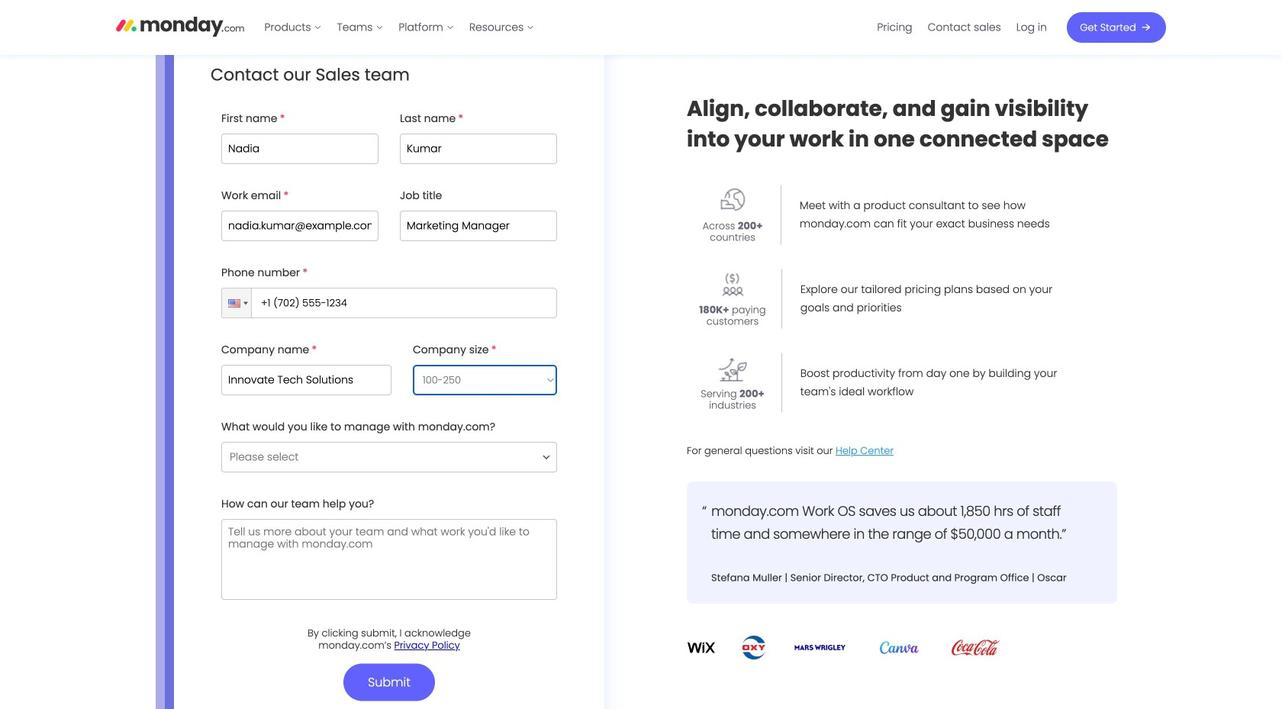 Task type: locate. For each thing, give the bounding box(es) containing it.
Tell us more about your team and what work you'd like to manage with monday.com text field
[[221, 519, 557, 600]]

mars wrigley image
[[793, 642, 848, 654]]

1 (702) 123-4567 telephone field
[[248, 288, 557, 318]]

main element
[[257, 0, 1167, 55]]

1 horizontal spatial list
[[870, 0, 1055, 55]]

countries icon image
[[719, 187, 747, 215]]

list
[[257, 0, 542, 55], [870, 0, 1055, 55]]

0 horizontal spatial list
[[257, 0, 542, 55]]

monday.com logo image
[[116, 10, 245, 42]]

None text field
[[221, 134, 379, 164], [400, 134, 557, 164], [400, 211, 557, 241], [221, 134, 379, 164], [400, 134, 557, 164], [400, 211, 557, 241]]

customers icon image
[[719, 270, 747, 299]]

oxy image
[[741, 635, 769, 661]]

None text field
[[221, 365, 392, 396]]



Task type: vqa. For each thing, say whether or not it's contained in the screenshot.
1 (702) 123-4567 telephone field
yes



Task type: describe. For each thing, give the bounding box(es) containing it.
coca cola image
[[952, 635, 1001, 661]]

wix image
[[687, 635, 716, 661]]

industries icon image
[[719, 354, 747, 383]]

2 list from the left
[[870, 0, 1055, 55]]

name@company.com email field
[[221, 211, 379, 241]]

canva image
[[872, 642, 927, 654]]

1 list from the left
[[257, 0, 542, 55]]

united states: + 1 image
[[244, 302, 248, 305]]



